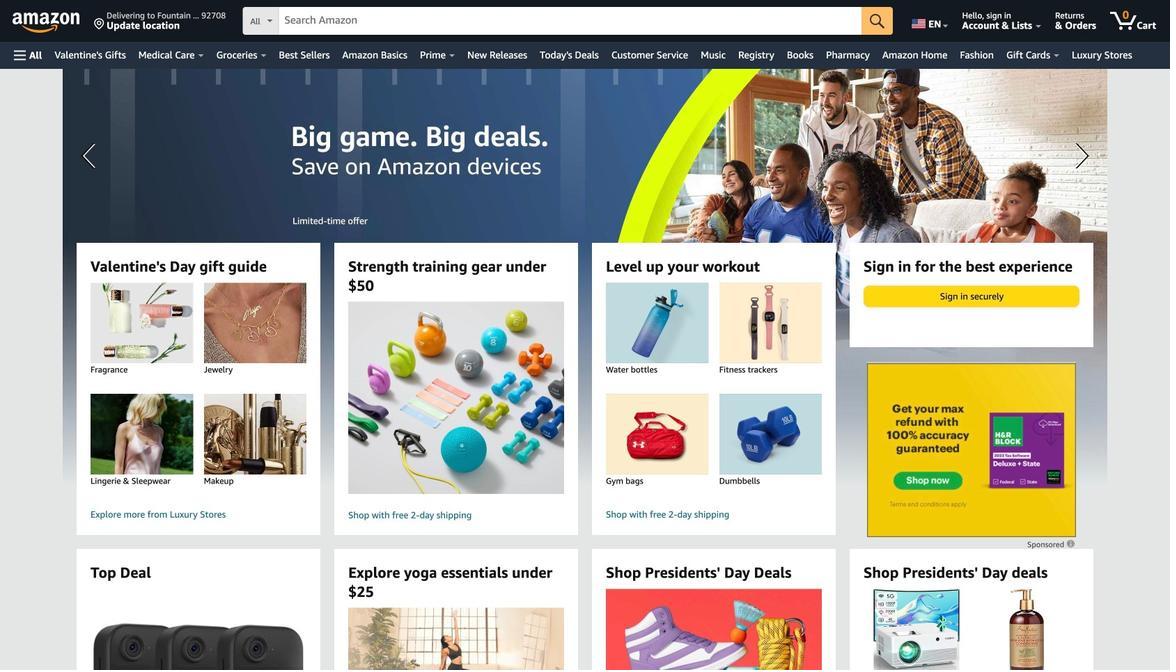 Task type: describe. For each thing, give the bounding box(es) containing it.
shop deals on dumbbells, bands, and more image
[[336, 302, 576, 495]]

water bottles image
[[593, 283, 722, 364]]

dumbbells image
[[706, 394, 835, 475]]

makeup image
[[190, 394, 320, 475]]

fitness trackers image
[[706, 283, 835, 364]]

amazon image
[[13, 13, 80, 33]]

vizony projector with 5g wifi and bluetooth, 20000l 600ansi full hd native 1080p projector, support 4k & 350" display with carry case, outdoor movie projector compatible w/phone/tv stick/laptop, white image
[[864, 589, 970, 671]]

big game. big deals. save on amazon devices. limited-time offer. image
[[63, 69, 1108, 487]]

fragrance image
[[77, 283, 207, 364]]



Task type: locate. For each thing, give the bounding box(es) containing it.
gym bags image
[[593, 394, 722, 475]]

Search Amazon text field
[[279, 8, 862, 34]]

main content
[[0, 69, 1170, 671]]

blink smart home doorbells and cameras image
[[91, 623, 306, 671]]

None search field
[[243, 7, 893, 36]]

navigation navigation
[[0, 0, 1170, 69]]

lingerie & sleepwear image
[[77, 394, 207, 475]]

none search field inside navigation navigation
[[243, 7, 893, 36]]

None submit
[[862, 7, 893, 35]]

balance performance and style image
[[327, 608, 585, 671]]

jewelry image
[[190, 283, 320, 364]]

none submit inside navigation navigation
[[862, 7, 893, 35]]

sheamoisture conditioner intensive hydration for dry, damaged hair manuka honey and mafura oil to nourish and soften hair 13 oz image
[[974, 589, 1080, 671]]



Task type: vqa. For each thing, say whether or not it's contained in the screenshot.
Lingerie & Sleepwear image
yes



